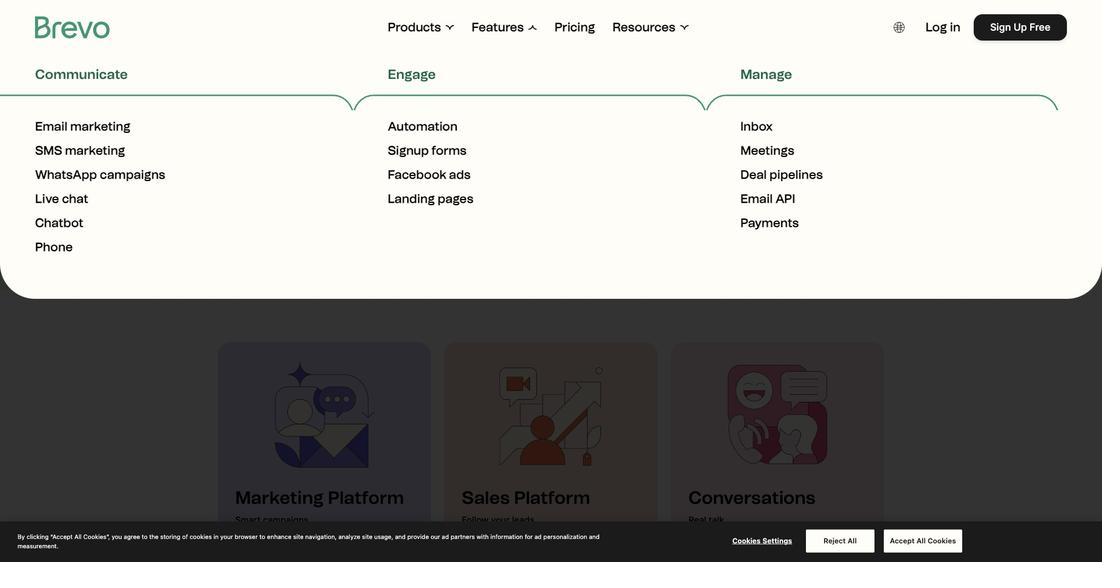 Task type: describe. For each thing, give the bounding box(es) containing it.
products
[[388, 20, 441, 35]]

2 and from the left
[[589, 533, 600, 540]]

follow your leads, close more deals
[[462, 515, 537, 539]]

smart campaigns, lasting relationships
[[235, 515, 320, 539]]

talk,
[[709, 515, 727, 526]]

provide
[[408, 533, 429, 540]]

live
[[35, 191, 59, 206]]

accept all cookies
[[891, 536, 957, 545]]

facebook ads
[[388, 167, 471, 182]]

cultivating
[[656, 176, 704, 188]]

payments
[[741, 216, 799, 230]]

cookies inside 'button'
[[928, 536, 957, 545]]

to right agree
[[142, 533, 148, 540]]

resources
[[613, 20, 676, 35]]

instagram
[[730, 556, 766, 562]]

chat.
[[792, 556, 810, 562]]

starts
[[569, 64, 699, 116]]

leads,
[[512, 515, 537, 526]]

information
[[491, 533, 523, 540]]

conversations
[[723, 545, 774, 554]]

deals
[[511, 528, 533, 539]]

navigation,
[[306, 533, 337, 540]]

real
[[699, 528, 714, 539]]

sms marketing
[[35, 143, 125, 158]]

email marketing
[[35, 119, 130, 134]]

marketing
[[235, 488, 324, 509]]

all for accept all cookies
[[917, 536, 926, 545]]

reject all button
[[806, 530, 875, 553]]

email for email marketing
[[35, 119, 67, 134]]

"accept
[[50, 533, 73, 540]]

2 horizontal spatial in
[[951, 20, 961, 35]]

marketing platform
[[235, 488, 404, 509]]

campaigns
[[100, 167, 165, 182]]

sign up free
[[991, 21, 1051, 33]]

brevo image
[[35, 16, 110, 38]]

for
[[525, 533, 533, 540]]

deal pipelines link
[[741, 167, 823, 191]]

campaigns,
[[263, 515, 311, 526]]

from
[[711, 556, 728, 562]]

pricing link
[[555, 20, 595, 35]]

strike
[[689, 545, 710, 554]]

inbox
[[741, 119, 773, 134]]

live chat link
[[35, 191, 88, 216]]

chatbot link
[[35, 216, 83, 240]]

real growth starts with the right tools
[[298, 64, 805, 165]]

meetings link
[[741, 143, 795, 167]]

your inside follow your leads, close more deals
[[491, 515, 510, 526]]

to inside strike up conversations with personalized chat tools, from instagram to live chat.
[[768, 556, 776, 562]]

log
[[926, 20, 948, 35]]

whatsapp campaigns link
[[35, 167, 165, 191]]

accept
[[891, 536, 915, 545]]

2 site from the left
[[362, 533, 373, 540]]

up
[[1014, 21, 1028, 33]]

cookies",
[[83, 533, 110, 540]]

sms marketing link
[[35, 143, 125, 167]]

our
[[431, 533, 440, 540]]

real for real growth starts with the right tools
[[298, 64, 393, 116]]

measurement.
[[18, 542, 59, 549]]

browser
[[235, 533, 258, 540]]

communicate
[[35, 66, 128, 82]]

out.
[[498, 176, 516, 188]]

agree
[[124, 533, 140, 540]]

features
[[472, 20, 524, 35]]

by clicking "accept all cookies", you agree to the storing of cookies in your browser to enhance site navigation, analyze site usage, and provide our ad partners with information for ad personalization and measurement.
[[18, 533, 600, 549]]

sales
[[462, 488, 510, 509]]

business
[[418, 176, 460, 188]]

deal
[[741, 167, 767, 182]]

0 vertical spatial chat
[[62, 191, 88, 206]]

automation
[[388, 119, 458, 134]]

accept all cookies button
[[885, 530, 963, 553]]

personalization
[[544, 533, 588, 540]]

storing
[[160, 533, 180, 540]]

up
[[712, 545, 721, 554]]

sign
[[991, 21, 1012, 33]]

email for email api
[[741, 191, 773, 206]]

phone
[[35, 240, 73, 255]]

usage,
[[374, 533, 394, 540]]

1 vertical spatial engage
[[518, 176, 554, 188]]

button image
[[894, 22, 905, 33]]

strike up conversations with personalized chat tools, from instagram to live chat.
[[689, 545, 858, 562]]

sms
[[35, 143, 62, 158]]

in inside by clicking "accept all cookies", you agree to the storing of cookies in your browser to enhance site navigation, analyze site usage, and provide our ad partners with information for ad personalization and measurement.
[[214, 533, 219, 540]]

pricing
[[555, 20, 595, 35]]

chat inside strike up conversations with personalized chat tools, from instagram to live chat.
[[842, 545, 858, 554]]

cookies
[[190, 533, 212, 540]]

partners
[[451, 533, 475, 540]]

lasting
[[235, 528, 263, 539]]

to left the help
[[360, 176, 370, 188]]

tools inside real growth starts with the right tools
[[595, 112, 704, 165]]



Task type: vqa. For each thing, say whether or not it's contained in the screenshot.
Brevo inside the These are just the first steps in a longer journey to environmental sustainability, but we at Brevo are committed to playing our part. Businesses have a responsibility to assess and reduce their carbon emissions, and we're proud to be part of a movement doing exactly that.    There's more to come for Brevo's overall sustainability strategy, so stay tuned. In the meantime, feel free to contact our Customer Care team with questions about our carbon footprint assessment.
no



Task type: locate. For each thing, give the bounding box(es) containing it.
cookies
[[733, 536, 761, 545], [928, 536, 957, 545]]

the inside by clicking "accept all cookies", you agree to the storing of cookies in your browser to enhance site navigation, analyze site usage, and provide our ad partners with information for ad personalization and measurement.
[[149, 533, 159, 540]]

with inside strike up conversations with personalized chat tools, from instagram to live chat.
[[776, 545, 792, 554]]

2 horizontal spatial all
[[917, 536, 926, 545]]

your inside by clicking "accept all cookies", you agree to the storing of cookies in your browser to enhance site navigation, analyze site usage, and provide our ad partners with information for ad personalization and measurement.
[[220, 533, 233, 540]]

signup forms link
[[388, 143, 467, 167]]

connections.
[[746, 176, 806, 188]]

growth
[[403, 64, 559, 116]]

0 vertical spatial tools
[[595, 112, 704, 165]]

1 vertical spatial with
[[477, 533, 489, 540]]

all right reject
[[848, 536, 857, 545]]

with for real growth starts with the right tools
[[709, 64, 805, 116]]

right
[[482, 112, 585, 165]]

platform for marketing platform
[[328, 488, 404, 509]]

home hero image image for sales
[[497, 360, 606, 470]]

2 platform from the left
[[514, 488, 591, 509]]

deal pipelines
[[741, 167, 823, 182]]

chat down whatsapp
[[62, 191, 88, 206]]

1 horizontal spatial the
[[316, 176, 332, 188]]

with inside by clicking "accept all cookies", you agree to the storing of cookies in your browser to enhance site navigation, analyze site usage, and provide our ad partners with information for ad personalization and measurement.
[[477, 533, 489, 540]]

while
[[629, 176, 653, 188]]

real inside real talk, in real time
[[689, 515, 707, 526]]

1 horizontal spatial email
[[741, 191, 773, 206]]

real for real talk, in real time
[[689, 515, 707, 526]]

with up inbox at the top right
[[709, 64, 805, 116]]

and
[[395, 533, 406, 540], [589, 533, 600, 540]]

platform for sales platform
[[514, 488, 591, 509]]

platform up "leads,"
[[514, 488, 591, 509]]

1 and from the left
[[395, 533, 406, 540]]

cookies inside button
[[733, 536, 761, 545]]

0 horizontal spatial your
[[220, 533, 233, 540]]

home hero image image
[[270, 360, 379, 470], [497, 360, 606, 470], [723, 360, 833, 470]]

cookies right accept
[[928, 536, 957, 545]]

live
[[778, 556, 790, 562]]

sales platform
[[462, 488, 591, 509]]

meetings
[[741, 143, 795, 158]]

the
[[398, 112, 471, 165], [316, 176, 332, 188], [149, 533, 159, 540]]

conversations
[[689, 488, 816, 509]]

1 horizontal spatial cookies
[[928, 536, 957, 545]]

all right accept
[[917, 536, 926, 545]]

marketing
[[70, 119, 130, 134], [65, 143, 125, 158]]

2 ad from the left
[[535, 533, 542, 540]]

in right cookies
[[214, 533, 219, 540]]

with inside real growth starts with the right tools
[[709, 64, 805, 116]]

facebook ads link
[[388, 167, 471, 191]]

chatbot
[[35, 216, 83, 230]]

2 horizontal spatial your
[[491, 515, 510, 526]]

with
[[709, 64, 805, 116], [477, 533, 489, 540], [776, 545, 792, 554]]

platform
[[328, 488, 404, 509], [514, 488, 591, 509]]

the inside real growth starts with the right tools
[[398, 112, 471, 165]]

you
[[112, 533, 122, 540]]

in inside real talk, in real time
[[689, 528, 696, 539]]

free
[[1030, 21, 1051, 33]]

clicking
[[27, 533, 49, 540]]

0 horizontal spatial all
[[74, 533, 82, 540]]

and right usage,
[[395, 533, 406, 540]]

2 horizontal spatial the
[[398, 112, 471, 165]]

1 horizontal spatial your
[[395, 176, 416, 188]]

1 vertical spatial tools
[[335, 176, 357, 188]]

2 cookies from the left
[[928, 536, 957, 545]]

relationships
[[266, 528, 320, 539]]

to left live in the bottom of the page
[[768, 556, 776, 562]]

0 vertical spatial engage
[[388, 66, 436, 82]]

1 horizontal spatial all
[[848, 536, 857, 545]]

1 vertical spatial chat
[[842, 545, 858, 554]]

manage
[[741, 66, 793, 82]]

log in link
[[926, 20, 961, 35]]

1 horizontal spatial home hero image image
[[497, 360, 606, 470]]

1 vertical spatial real
[[689, 515, 707, 526]]

real inside real growth starts with the right tools
[[298, 64, 393, 116]]

2 home hero image image from the left
[[497, 360, 606, 470]]

signup
[[388, 143, 429, 158]]

real talk, in real time
[[689, 515, 735, 539]]

engage down products
[[388, 66, 436, 82]]

all for reject all
[[848, 536, 857, 545]]

0 vertical spatial real
[[298, 64, 393, 116]]

1 horizontal spatial ad
[[535, 533, 542, 540]]

1 home hero image image from the left
[[270, 360, 379, 470]]

get
[[297, 176, 314, 188]]

all right "accept
[[74, 533, 82, 540]]

settings
[[763, 536, 793, 545]]

0 horizontal spatial chat
[[62, 191, 88, 206]]

your left browser
[[220, 533, 233, 540]]

1 horizontal spatial site
[[362, 533, 373, 540]]

email down deal
[[741, 191, 773, 206]]

home hero image image for marketing
[[270, 360, 379, 470]]

log in
[[926, 20, 961, 35]]

inbox link
[[741, 119, 773, 143]]

all inside button
[[848, 536, 857, 545]]

0 horizontal spatial real
[[298, 64, 393, 116]]

3 home hero image image from the left
[[723, 360, 833, 470]]

marketing up sms marketing
[[70, 119, 130, 134]]

your up more
[[491, 515, 510, 526]]

1 horizontal spatial in
[[689, 528, 696, 539]]

to right browser
[[260, 533, 265, 540]]

0 horizontal spatial engage
[[388, 66, 436, 82]]

engage right out.
[[518, 176, 554, 188]]

0 horizontal spatial home hero image image
[[270, 360, 379, 470]]

0 horizontal spatial platform
[[328, 488, 404, 509]]

0 horizontal spatial tools
[[335, 176, 357, 188]]

email inside email api link
[[741, 191, 773, 206]]

1 horizontal spatial real
[[689, 515, 707, 526]]

ad right our
[[442, 533, 449, 540]]

engage
[[388, 66, 436, 82], [518, 176, 554, 188]]

1 vertical spatial your
[[491, 515, 510, 526]]

1 vertical spatial email
[[741, 191, 773, 206]]

marketing up whatsapp campaigns
[[65, 143, 125, 158]]

email marketing link
[[35, 119, 130, 143]]

1 horizontal spatial tools
[[595, 112, 704, 165]]

facebook
[[388, 167, 447, 182]]

platform up analyze
[[328, 488, 404, 509]]

tools
[[595, 112, 704, 165], [335, 176, 357, 188]]

1 cookies from the left
[[733, 536, 761, 545]]

products link
[[388, 20, 454, 35]]

new
[[556, 176, 576, 188]]

chat
[[62, 191, 88, 206], [842, 545, 858, 554]]

1 ad from the left
[[442, 533, 449, 540]]

your up landing
[[395, 176, 416, 188]]

in left real
[[689, 528, 696, 539]]

tools left the help
[[335, 176, 357, 188]]

more
[[487, 528, 508, 539]]

1 horizontal spatial engage
[[518, 176, 554, 188]]

ad right for
[[535, 533, 542, 540]]

all inside by clicking "accept all cookies", you agree to the storing of cookies in your browser to enhance site navigation, analyze site usage, and provide our ad partners with information for ad personalization and measurement.
[[74, 533, 82, 540]]

1 vertical spatial the
[[316, 176, 332, 188]]

0 horizontal spatial the
[[149, 533, 159, 540]]

0 vertical spatial with
[[709, 64, 805, 116]]

tools up while
[[595, 112, 704, 165]]

all
[[74, 533, 82, 540], [848, 536, 857, 545], [917, 536, 926, 545]]

0 horizontal spatial and
[[395, 533, 406, 540]]

features link
[[472, 20, 537, 35]]

reject
[[824, 536, 846, 545]]

1 horizontal spatial platform
[[514, 488, 591, 509]]

with for strike up conversations with personalized chat tools, from instagram to live chat.
[[776, 545, 792, 554]]

audiences
[[579, 176, 626, 188]]

pages
[[438, 191, 474, 206]]

in
[[951, 20, 961, 35], [689, 528, 696, 539], [214, 533, 219, 540]]

tools,
[[689, 556, 709, 562]]

2 vertical spatial your
[[220, 533, 233, 540]]

all inside 'button'
[[917, 536, 926, 545]]

0 vertical spatial marketing
[[70, 119, 130, 134]]

payments link
[[741, 216, 799, 240]]

with down follow
[[477, 533, 489, 540]]

0 horizontal spatial ad
[[442, 533, 449, 540]]

ads
[[449, 167, 471, 182]]

signup forms
[[388, 143, 467, 158]]

with up live in the bottom of the page
[[776, 545, 792, 554]]

0 horizontal spatial email
[[35, 119, 67, 134]]

email api
[[741, 191, 796, 206]]

reject all
[[824, 536, 857, 545]]

forms
[[432, 143, 467, 158]]

1 site from the left
[[293, 533, 304, 540]]

pipelines
[[770, 167, 823, 182]]

marketing for sms marketing
[[65, 143, 125, 158]]

1 vertical spatial marketing
[[65, 143, 125, 158]]

email
[[35, 119, 67, 134], [741, 191, 773, 206]]

cookies settings
[[733, 536, 793, 545]]

2 vertical spatial the
[[149, 533, 159, 540]]

2 vertical spatial with
[[776, 545, 792, 554]]

and right personalization
[[589, 533, 600, 540]]

enhance
[[267, 533, 292, 540]]

1 horizontal spatial chat
[[842, 545, 858, 554]]

chat right personalized
[[842, 545, 858, 554]]

marketing for email marketing
[[70, 119, 130, 134]]

live chat
[[35, 191, 88, 206]]

1 platform from the left
[[328, 488, 404, 509]]

email inside email marketing link
[[35, 119, 67, 134]]

0 vertical spatial the
[[398, 112, 471, 165]]

personalized
[[794, 545, 840, 554]]

site right enhance
[[293, 533, 304, 540]]

1 horizontal spatial and
[[589, 533, 600, 540]]

api
[[776, 191, 796, 206]]

0 vertical spatial your
[[395, 176, 416, 188]]

2 horizontal spatial home hero image image
[[723, 360, 833, 470]]

cookies up "instagram"
[[733, 536, 761, 545]]

0 horizontal spatial cookies
[[733, 536, 761, 545]]

0 vertical spatial email
[[35, 119, 67, 134]]

landing pages link
[[388, 191, 474, 216]]

email up sms
[[35, 119, 67, 134]]

0 horizontal spatial site
[[293, 533, 304, 540]]

0 horizontal spatial in
[[214, 533, 219, 540]]

in right log
[[951, 20, 961, 35]]

email api link
[[741, 191, 796, 216]]

whatsapp campaigns
[[35, 167, 165, 182]]

site left usage,
[[362, 533, 373, 540]]

site
[[293, 533, 304, 540], [362, 533, 373, 540]]

sign up free button
[[974, 14, 1068, 41]]



